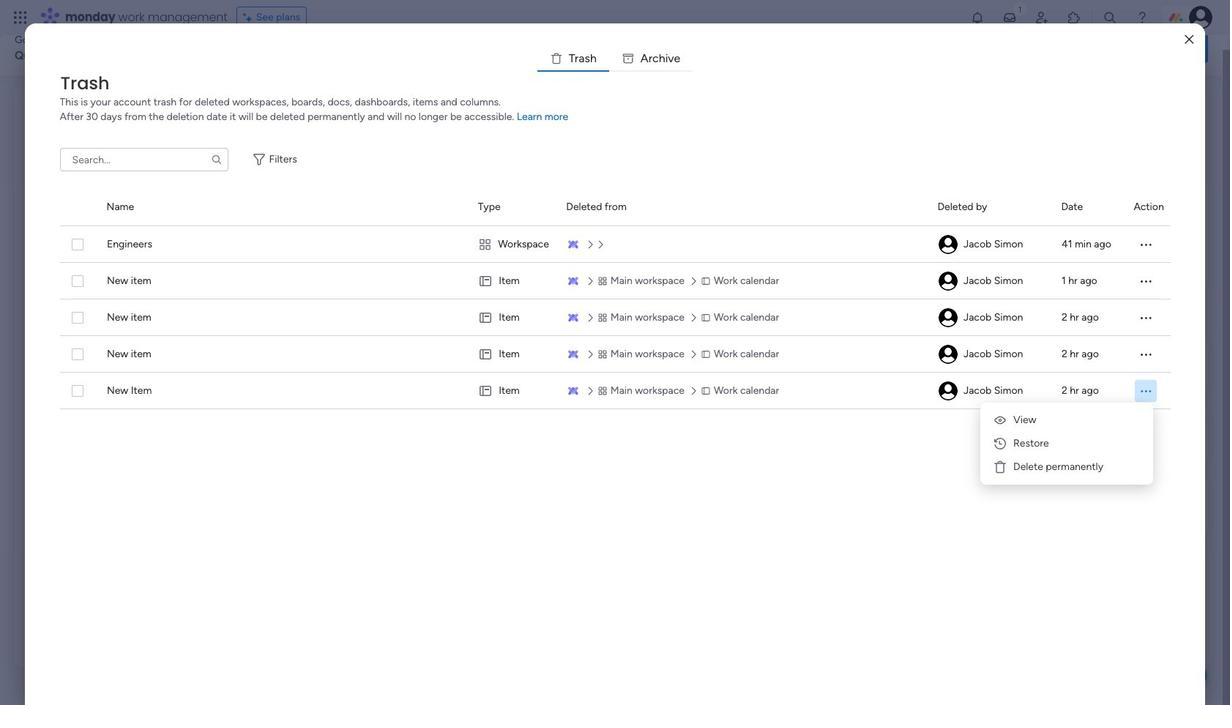 Task type: describe. For each thing, give the bounding box(es) containing it.
2 column header from the left
[[107, 189, 460, 226]]

view image
[[993, 413, 1007, 428]]

roy mann image
[[67, 384, 96, 414]]

close update feed (inbox) image
[[32, 334, 50, 351]]

1 column header from the left
[[60, 189, 89, 226]]

1 row from the top
[[60, 226, 1170, 263]]

delete permanently image
[[993, 460, 1007, 474]]

search image
[[211, 154, 222, 165]]

2 row from the top
[[60, 263, 1170, 299]]

1 vertical spatial jacob simon image
[[938, 235, 957, 254]]

3 jacob simon image from the top
[[938, 381, 957, 400]]

quick search results list box
[[32, 122, 953, 316]]

4 column header from the left
[[566, 189, 920, 226]]

menu menu
[[986, 409, 1147, 479]]

4 row from the top
[[60, 336, 1170, 373]]

public dashboard image
[[279, 253, 295, 269]]

update feed image
[[1002, 10, 1017, 25]]

5 column header from the left
[[937, 189, 1044, 226]]

lottie animation image
[[574, 21, 986, 76]]

public board image for add to favorites image at the top
[[51, 253, 67, 269]]

help image
[[1135, 10, 1149, 25]]

see plans image
[[243, 10, 256, 26]]

2 menu item from the top
[[986, 432, 1147, 455]]

3 row from the top
[[60, 299, 1170, 336]]

component image
[[507, 276, 520, 289]]

monday marketplace image
[[1067, 10, 1081, 25]]

3 column header from the left
[[478, 189, 549, 226]]

getting started element
[[988, 335, 1208, 394]]

jacob simon image for the topmost menu image
[[938, 345, 957, 364]]

add to favorites image
[[229, 253, 243, 268]]

5 row from the top
[[60, 373, 1170, 409]]

Search for items in the recycle bin search field
[[60, 148, 228, 171]]

0 vertical spatial menu image
[[1138, 347, 1153, 362]]



Task type: locate. For each thing, give the bounding box(es) containing it.
2 public board image from the left
[[507, 253, 523, 269]]

public board image for first add to favorites icon from right
[[507, 253, 523, 269]]

2 vertical spatial jacob simon image
[[938, 381, 957, 400]]

1 image
[[1013, 1, 1026, 17]]

2 vertical spatial menu image
[[1138, 310, 1153, 325]]

row group
[[60, 189, 1170, 226]]

help center element
[[988, 405, 1208, 464]]

3 menu image from the top
[[1138, 310, 1153, 325]]

menu image
[[1138, 237, 1153, 252], [1138, 274, 1153, 288], [1138, 310, 1153, 325]]

row
[[60, 226, 1170, 263], [60, 263, 1170, 299], [60, 299, 1170, 336], [60, 336, 1170, 373], [60, 373, 1170, 409]]

2 menu image from the top
[[1138, 274, 1153, 288]]

restore image
[[993, 436, 1007, 451]]

1 menu image from the top
[[1138, 237, 1153, 252]]

menu image
[[1138, 347, 1153, 362], [1139, 384, 1152, 398]]

public board image
[[51, 253, 67, 269], [507, 253, 523, 269]]

column header
[[60, 189, 89, 226], [107, 189, 460, 226], [478, 189, 549, 226], [566, 189, 920, 226], [937, 189, 1044, 226], [1061, 189, 1116, 226], [1134, 189, 1170, 226]]

lottie animation element
[[574, 21, 986, 76]]

select product image
[[13, 10, 28, 25]]

menu image for 4th row from the bottom
[[1138, 274, 1153, 288]]

3 menu item from the top
[[986, 455, 1147, 479]]

1 vertical spatial jacob simon image
[[938, 345, 957, 364]]

search everything image
[[1103, 10, 1117, 25]]

table
[[60, 189, 1170, 682]]

close image
[[1185, 34, 1194, 45]]

1 element
[[180, 334, 197, 351]]

0 horizontal spatial add to favorites image
[[457, 253, 472, 268]]

1 vertical spatial menu image
[[1138, 274, 1153, 288]]

0 horizontal spatial public board image
[[51, 253, 67, 269]]

2 vertical spatial jacob simon image
[[938, 308, 957, 327]]

1 add to favorites image from the left
[[457, 253, 472, 268]]

cell
[[478, 226, 549, 263], [938, 226, 1044, 263], [478, 263, 549, 299], [938, 263, 1044, 299], [478, 299, 549, 336], [938, 299, 1044, 336], [478, 336, 549, 373], [938, 336, 1044, 373], [478, 373, 549, 409], [938, 373, 1044, 409], [1134, 373, 1170, 409]]

1 horizontal spatial public board image
[[507, 253, 523, 269]]

2 jacob simon image from the top
[[938, 345, 957, 364]]

menu item down restore icon
[[986, 455, 1147, 479]]

None search field
[[60, 148, 228, 171]]

0 vertical spatial jacob simon image
[[938, 272, 957, 291]]

menu item down getting started element
[[986, 409, 1147, 432]]

jacob simon image
[[1189, 6, 1212, 29], [938, 235, 957, 254], [938, 308, 957, 327]]

contact sales element
[[988, 476, 1208, 534]]

menu image for 1st row from the top of the page
[[1138, 237, 1153, 252]]

jacob simon image
[[938, 272, 957, 291], [938, 345, 957, 364], [938, 381, 957, 400]]

0 vertical spatial menu image
[[1138, 237, 1153, 252]]

jacob simon image for 4th row from the bottom menu icon
[[938, 272, 957, 291]]

notifications image
[[970, 10, 985, 25]]

invite members image
[[1035, 10, 1049, 25]]

1 vertical spatial menu image
[[1139, 384, 1152, 398]]

0 vertical spatial jacob simon image
[[1189, 6, 1212, 29]]

menu item up 'contact sales' element
[[986, 432, 1147, 455]]

close my workspaces image
[[32, 535, 50, 553]]

menu item
[[986, 409, 1147, 432], [986, 432, 1147, 455], [986, 455, 1147, 479]]

menu image for 3rd row from the bottom of the page
[[1138, 310, 1153, 325]]

close recently visited image
[[32, 105, 50, 122]]

7 column header from the left
[[1134, 189, 1170, 226]]

1 public board image from the left
[[51, 253, 67, 269]]

1 jacob simon image from the top
[[938, 272, 957, 291]]

add to favorites image
[[457, 253, 472, 268], [685, 253, 700, 268]]

6 column header from the left
[[1061, 189, 1116, 226]]

1 horizontal spatial add to favorites image
[[685, 253, 700, 268]]

2 add to favorites image from the left
[[685, 253, 700, 268]]

1 menu item from the top
[[986, 409, 1147, 432]]



Task type: vqa. For each thing, say whether or not it's contained in the screenshot.
third Jacob Simon image from the top of the page
yes



